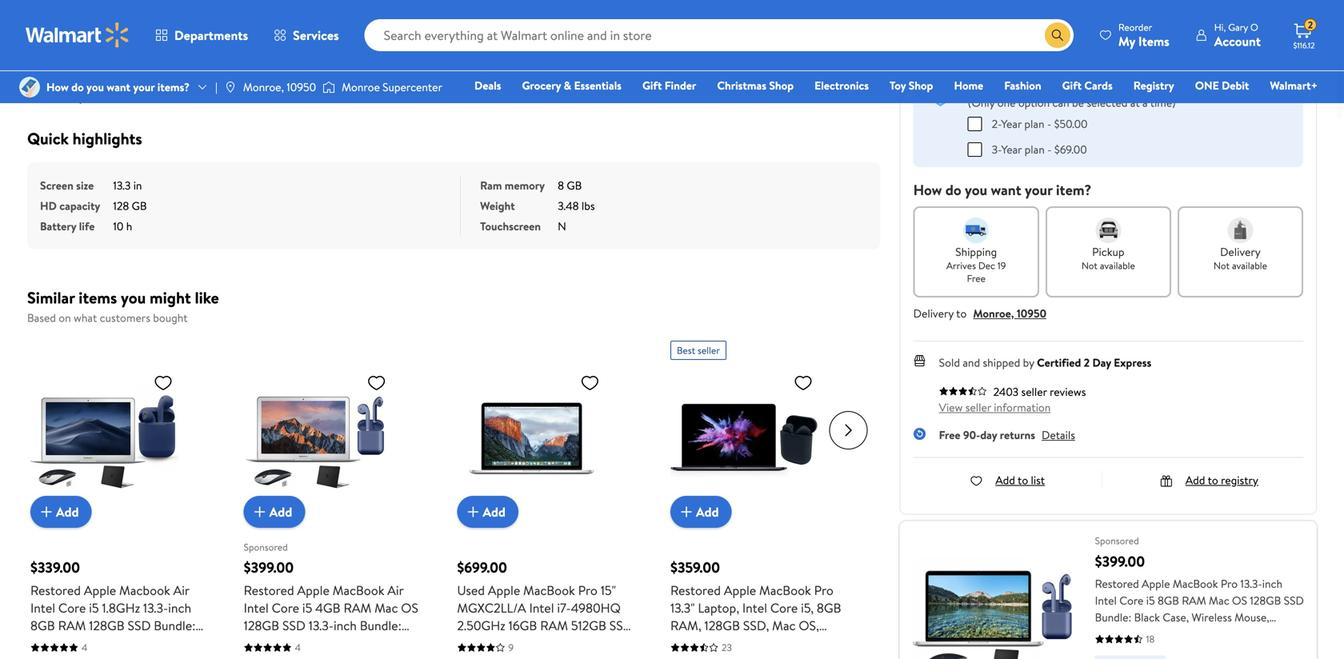 Task type: vqa. For each thing, say whether or not it's contained in the screenshot.
$200 American Express Gift Card
no



Task type: describe. For each thing, give the bounding box(es) containing it.
restored apple macbook air intel core i5 1.8ghz 13.3-inch 8gb ram 128gb ssd bundle: black case, wireless mouse, bluetooth/wireless airbuds by certified 2 day express (refurbished) image
[[30, 366, 179, 515]]

finder
[[665, 78, 696, 93]]

restored apple macbook pro 13.3-inch intel core i5 8gb ram 128gb ssd mac os bundle: black case, wireless mouse, bluetooth/wireless airbuds by certified 2 day express (refurbished) - image 5 of 7 image
[[35, 0, 129, 81]]

128gb inside sponsored $399.00 restored apple macbook air intel core i5 4gb ram mac os 128gb ssd 13.3-inch bundle: wireless mouse, black case, bluetooth/wireless airbud
[[244, 617, 279, 634]]

i5 inside $339.00 restored apple macbook air intel core i5 1.8ghz 13.3-inch 8gb ram 128gb ssd bundle: black case, wireless mouse, bluetooth/wireless airbud
[[89, 599, 99, 617]]

grocery & essentials
[[522, 78, 622, 93]]

reorder
[[1118, 20, 1152, 34]]

sponsored for intel
[[1095, 534, 1139, 547]]

apple inside sponsored $399.00 restored apple macbook pro 13.3-inch intel core i5 8gb ram mac os 128gb ssd bundle: black case, wireless mouse, bluetooth/wireless airbuds by certified 2 day express (refurbished)
[[1142, 576, 1170, 591]]

shop for christmas shop
[[769, 78, 794, 93]]

9
[[508, 641, 514, 654]]

what
[[74, 310, 97, 326]]

2 inside sponsored $399.00 restored apple macbook pro 13.3-inch intel core i5 8gb ram mac os 128gb ssd bundle: black case, wireless mouse, bluetooth/wireless airbuds by certified 2 day express (refurbished)
[[1291, 626, 1297, 642]]

512gb
[[571, 617, 606, 634]]

product group containing $359.00
[[670, 334, 849, 659]]

gift for gift finder
[[642, 78, 662, 93]]

ssd for $399.00
[[282, 617, 306, 634]]

debit
[[1222, 78, 1249, 93]]

delivery not available
[[1214, 244, 1267, 272]]

gift cards link
[[1055, 77, 1120, 94]]

1 4 from the left
[[82, 641, 87, 654]]

core inside $359.00 restored apple macbook pro 13.3" laptop, intel core i5, 8gb ram, 128gb ssd, mac os, space gray, mpxq2ll/a (refurbished)
[[770, 599, 798, 617]]

air inside $339.00 restored apple macbook air intel core i5 1.8ghz 13.3-inch 8gb ram 128gb ssd bundle: black case, wireless mouse, bluetooth/wireless airbud
[[173, 582, 189, 599]]

cards
[[1084, 78, 1113, 93]]

what's
[[1080, 79, 1112, 95]]

used apple macbook pro 15" mgxc2ll/a intel i7-4980hq 2.50ghz 16gb ram 512gb ssd osx b grade image
[[457, 366, 606, 515]]

|
[[215, 79, 217, 95]]

2-
[[992, 116, 1001, 131]]

$50.00
[[1054, 116, 1088, 131]]

apple inside sponsored $399.00 restored apple macbook air intel core i5 4gb ram mac os 128gb ssd 13.3-inch bundle: wireless mouse, black case, bluetooth/wireless airbud
[[297, 582, 330, 599]]

- for $50.00
[[1047, 116, 1051, 131]]

view seller information
[[939, 399, 1051, 415]]

add button for $339.00
[[30, 496, 92, 528]]

os inside sponsored $399.00 restored apple macbook air intel core i5 4gb ram mac os 128gb ssd 13.3-inch bundle: wireless mouse, black case, bluetooth/wireless airbud
[[401, 599, 418, 617]]

based
[[27, 310, 56, 326]]

core inside sponsored $399.00 restored apple macbook air intel core i5 4gb ram mac os 128gb ssd 13.3-inch bundle: wireless mouse, black case, bluetooth/wireless airbud
[[272, 599, 299, 617]]

core inside $339.00 restored apple macbook air intel core i5 1.8ghz 13.3-inch 8gb ram 128gb ssd bundle: black case, wireless mouse, bluetooth/wireless airbud
[[58, 599, 86, 617]]

next image image
[[74, 95, 87, 108]]

information
[[994, 399, 1051, 415]]

add inside add a protection plan what's covered (only one option can be selected at a time)
[[968, 79, 988, 95]]

3-Year plan - $69.00 checkbox
[[968, 142, 982, 157]]

i5 inside sponsored $399.00 restored apple macbook pro 13.3-inch intel core i5 8gb ram mac os 128gb ssd bundle: black case, wireless mouse, bluetooth/wireless airbuds by certified 2 day express (refurbished)
[[1146, 593, 1155, 608]]

registry
[[1221, 472, 1258, 488]]

gary
[[1228, 20, 1248, 34]]

intel inside sponsored $399.00 restored apple macbook pro 13.3-inch intel core i5 8gb ram mac os 128gb ssd bundle: black case, wireless mouse, bluetooth/wireless airbuds by certified 2 day express (refurbished)
[[1095, 593, 1117, 608]]

case, inside sponsored $399.00 restored apple macbook air intel core i5 4gb ram mac os 128gb ssd 13.3-inch bundle: wireless mouse, black case, bluetooth/wireless airbud
[[368, 634, 398, 652]]

$359.00
[[670, 558, 720, 578]]

air inside sponsored $399.00 restored apple macbook air intel core i5 4gb ram mac os 128gb ssd 13.3-inch bundle: wireless mouse, black case, bluetooth/wireless airbud
[[387, 582, 404, 599]]

available for pickup
[[1100, 259, 1135, 272]]

year for 3-
[[1001, 141, 1022, 157]]

osx
[[457, 634, 482, 652]]

add to favorites list, restored apple macbook air intel core i5 1.8ghz 13.3-inch 8gb ram 128gb ssd bundle: black case, wireless mouse, bluetooth/wireless airbuds by certified 2 day express (refurbished) image
[[154, 373, 173, 393]]

walmart+
[[1270, 78, 1318, 93]]

item?
[[1056, 180, 1091, 200]]

express inside sponsored $399.00 restored apple macbook pro 13.3-inch intel core i5 8gb ram mac os 128gb ssd bundle: black case, wireless mouse, bluetooth/wireless airbuds by certified 2 day express (refurbished)
[[1116, 643, 1153, 659]]

inch inside sponsored $399.00 restored apple macbook air intel core i5 4gb ram mac os 128gb ssd 13.3-inch bundle: wireless mouse, black case, bluetooth/wireless airbud
[[334, 617, 357, 634]]

plan for $69.00
[[1025, 141, 1045, 157]]

might
[[150, 286, 191, 309]]

size
[[76, 178, 94, 193]]

black inside sponsored $399.00 restored apple macbook pro 13.3-inch intel core i5 8gb ram mac os 128gb ssd bundle: black case, wireless mouse, bluetooth/wireless airbuds by certified 2 day express (refurbished)
[[1134, 609, 1160, 625]]

do for how do you want your items?
[[71, 79, 84, 95]]

black inside sponsored $399.00 restored apple macbook air intel core i5 4gb ram mac os 128gb ssd 13.3-inch bundle: wireless mouse, black case, bluetooth/wireless airbud
[[336, 634, 365, 652]]

$399.00 inside hard drive capacity list
[[1039, 19, 1078, 34]]

fashion
[[1004, 78, 1041, 93]]

add to favorites list, restored apple macbook air intel core i5 4gb ram mac os 128gb ssd 13.3-inch bundle: wireless mouse, black case, bluetooth/wireless airbuds by certified 2 day express (refurbished) image
[[367, 373, 386, 393]]

$399.00 group
[[900, 521, 1317, 659]]

account
[[1214, 32, 1261, 50]]

n
[[558, 218, 566, 234]]

intent image for pickup image
[[1095, 217, 1121, 243]]

screen size
[[40, 178, 94, 193]]

quick highlights
[[27, 127, 142, 150]]

plan inside add a protection plan what's covered (only one option can be selected at a time)
[[1053, 79, 1074, 95]]

pro for $699.00
[[578, 582, 598, 599]]

3.48 lbs touchscreen
[[480, 198, 595, 234]]

airbuds
[[1190, 626, 1227, 642]]

walmart image
[[26, 22, 130, 48]]

by
[[1023, 355, 1034, 370]]

not for pickup
[[1081, 259, 1098, 272]]

restored apple macbook pro 13.3" laptop, intel core i5, 8gb ram, 128gb ssd, mac os, space gray, mpxq2ll/a (refurbished) image
[[670, 366, 819, 515]]

details button
[[1042, 427, 1075, 443]]

8 gb weight
[[480, 178, 582, 214]]

16gb
[[508, 617, 537, 634]]

ssd for used
[[609, 617, 633, 634]]

electronics
[[815, 78, 869, 93]]

on
[[59, 310, 71, 326]]

certified inside sponsored $399.00 restored apple macbook pro 13.3-inch intel core i5 8gb ram mac os 128gb ssd bundle: black case, wireless mouse, bluetooth/wireless airbuds by certified 2 day express (refurbished)
[[1245, 626, 1289, 642]]

delivery for to
[[913, 305, 954, 321]]

monroe supercenter
[[342, 79, 442, 95]]

256
[[1041, 4, 1059, 20]]

4gb
[[315, 599, 341, 617]]

ssd inside sponsored $399.00 restored apple macbook pro 13.3-inch intel core i5 8gb ram mac os 128gb ssd bundle: black case, wireless mouse, bluetooth/wireless airbuds by certified 2 day express (refurbished)
[[1284, 593, 1304, 608]]

2 4 from the left
[[295, 641, 301, 654]]

90-
[[963, 427, 980, 443]]

christmas shop
[[717, 78, 794, 93]]

add to registry
[[1186, 472, 1258, 488]]

128 for 128 gb battery life
[[113, 198, 129, 214]]

time)
[[1150, 95, 1176, 110]]

product group containing $339.00
[[30, 334, 209, 659]]

core inside sponsored $399.00 restored apple macbook pro 13.3-inch intel core i5 8gb ram mac os 128gb ssd bundle: black case, wireless mouse, bluetooth/wireless airbuds by certified 2 day express (refurbished)
[[1119, 593, 1144, 608]]

128gb inside sponsored $399.00 restored apple macbook pro 13.3-inch intel core i5 8gb ram mac os 128gb ssd bundle: black case, wireless mouse, bluetooth/wireless airbuds by certified 2 day express (refurbished)
[[1250, 593, 1281, 608]]

10
[[113, 218, 123, 234]]

512
[[1141, 4, 1157, 20]]

i5 inside sponsored $399.00 restored apple macbook air intel core i5 4gb ram mac os 128gb ssd 13.3-inch bundle: wireless mouse, black case, bluetooth/wireless airbud
[[302, 599, 312, 617]]

in
[[133, 178, 142, 193]]

ram,
[[670, 617, 701, 634]]

0 vertical spatial 2
[[1308, 18, 1313, 32]]

(refurbished) inside $359.00 restored apple macbook pro 13.3" laptop, intel core i5, 8gb ram, 128gb ssd, mac os, space gray, mpxq2ll/a (refurbished)
[[670, 652, 746, 659]]

departments
[[174, 26, 248, 44]]

search icon image
[[1051, 29, 1064, 42]]

 image for monroe, 10950
[[224, 81, 237, 94]]

3.5194 stars out of 5, based on 2403 seller reviews element
[[939, 386, 987, 396]]

wireless for $399.00
[[244, 634, 290, 652]]

intel inside $339.00 restored apple macbook air intel core i5 1.8ghz 13.3-inch 8gb ram 128gb ssd bundle: black case, wireless mouse, bluetooth/wireless airbud
[[30, 599, 55, 617]]

grocery
[[522, 78, 561, 93]]

128 gb button
[[913, 0, 1006, 42]]

0 horizontal spatial monroe,
[[243, 79, 284, 95]]

apple for $339.00
[[84, 582, 116, 599]]

i5,
[[801, 599, 814, 617]]

your for items?
[[133, 79, 155, 95]]

view seller information link
[[939, 399, 1051, 415]]

like
[[195, 286, 219, 309]]

128 for 128 gb
[[943, 4, 959, 20]]

macbook inside $699.00 used apple macbook pro 15" mgxc2ll/a intel i7-4980hq 2.50ghz 16gb ram 512gb ssd osx b grade
[[523, 582, 575, 599]]

mouse, inside sponsored $399.00 restored apple macbook pro 13.3-inch intel core i5 8gb ram mac os 128gb ssd bundle: black case, wireless mouse, bluetooth/wireless airbuds by certified 2 day express (refurbished)
[[1235, 609, 1269, 625]]

128 gb
[[943, 4, 977, 20]]

add to cart image for $699.00
[[463, 502, 483, 522]]

departments button
[[142, 16, 261, 54]]

black inside $339.00 restored apple macbook air intel core i5 1.8ghz 13.3-inch 8gb ram 128gb ssd bundle: black case, wireless mouse, bluetooth/wireless airbud
[[30, 634, 60, 652]]

items
[[1138, 32, 1169, 50]]

intel inside $359.00 restored apple macbook pro 13.3" laptop, intel core i5, 8gb ram, 128gb ssd, mac os, space gray, mpxq2ll/a (refurbished)
[[742, 599, 767, 617]]

$699.00 used apple macbook pro 15" mgxc2ll/a intel i7-4980hq 2.50ghz 16gb ram 512gb ssd osx b grade
[[457, 558, 633, 652]]

10 h
[[113, 218, 132, 234]]

one
[[1195, 78, 1219, 93]]

15"
[[601, 582, 616, 599]]

8gb inside $359.00 restored apple macbook pro 13.3" laptop, intel core i5, 8gb ram, 128gb ssd, mac os, space gray, mpxq2ll/a (refurbished)
[[817, 599, 841, 617]]

mouse, for $399.00
[[293, 634, 333, 652]]

electronics link
[[807, 77, 876, 94]]

not for delivery
[[1214, 259, 1230, 272]]

toy shop link
[[882, 77, 940, 94]]

restored inside sponsored $399.00 restored apple macbook pro 13.3-inch intel core i5 8gb ram mac os 128gb ssd bundle: black case, wireless mouse, bluetooth/wireless airbuds by certified 2 day express (refurbished)
[[1095, 576, 1139, 591]]

walmart+ link
[[1263, 77, 1325, 94]]

capacity
[[59, 198, 100, 214]]

$399.00 for ram
[[1095, 551, 1145, 571]]

add to list
[[996, 472, 1045, 488]]

macbook inside $359.00 restored apple macbook pro 13.3" laptop, intel core i5, 8gb ram, 128gb ssd, mac os, space gray, mpxq2ll/a (refurbished)
[[759, 582, 811, 599]]

1 vertical spatial free
[[939, 427, 960, 443]]

inch inside $339.00 restored apple macbook air intel core i5 1.8ghz 13.3-inch 8gb ram 128gb ssd bundle: black case, wireless mouse, bluetooth/wireless airbud
[[168, 599, 191, 617]]

(only
[[968, 95, 995, 110]]

23
[[722, 641, 732, 654]]

mac inside sponsored $399.00 restored apple macbook pro 13.3-inch intel core i5 8gb ram mac os 128gb ssd bundle: black case, wireless mouse, bluetooth/wireless airbuds by certified 2 day express (refurbished)
[[1209, 593, 1229, 608]]

4980hq
[[571, 599, 621, 617]]

restored apple macbook pro 13.3-inch intel core i5 8gb ram mac os 128gb ssd bundle: black case, wireless mouse, bluetooth/wireless airbuds by certified 2 day express (refurbished) image
[[913, 534, 1082, 659]]

quick
[[27, 127, 69, 150]]

ram memory
[[480, 178, 545, 193]]

gb for 512 gb $499.00
[[1159, 4, 1175, 20]]

grade
[[496, 634, 530, 652]]

you for similar items you might like based on what customers bought
[[121, 286, 146, 309]]

product group containing $699.00
[[457, 334, 635, 659]]

to for monroe,
[[956, 305, 967, 321]]

want for item?
[[991, 180, 1021, 200]]

0 horizontal spatial a
[[990, 79, 996, 95]]

best seller
[[677, 344, 720, 357]]

and
[[963, 355, 980, 370]]

your for item?
[[1025, 180, 1053, 200]]

wpp logo image
[[926, 78, 955, 107]]

delivery for not
[[1220, 244, 1261, 259]]

one
[[997, 95, 1016, 110]]

year for 2-
[[1001, 116, 1022, 131]]

add button for $699.00
[[457, 496, 518, 528]]

hard drive capacity list
[[910, 0, 1306, 45]]

macbook inside sponsored $399.00 restored apple macbook pro 13.3-inch intel core i5 8gb ram mac os 128gb ssd bundle: black case, wireless mouse, bluetooth/wireless airbuds by certified 2 day express (refurbished)
[[1173, 576, 1218, 591]]

13.3- inside sponsored $399.00 restored apple macbook air intel core i5 4gb ram mac os 128gb ssd 13.3-inch bundle: wireless mouse, black case, bluetooth/wireless airbud
[[309, 617, 334, 634]]

view
[[939, 399, 963, 415]]

you for how do you want your items?
[[86, 79, 104, 95]]

hd
[[40, 198, 57, 214]]

add to cart image
[[677, 502, 696, 522]]

my
[[1118, 32, 1135, 50]]

shipped
[[983, 355, 1020, 370]]

$699.00
[[457, 558, 507, 578]]



Task type: locate. For each thing, give the bounding box(es) containing it.
intel inside sponsored $399.00 restored apple macbook air intel core i5 4gb ram mac os 128gb ssd 13.3-inch bundle: wireless mouse, black case, bluetooth/wireless airbud
[[244, 599, 269, 617]]

0 vertical spatial do
[[71, 79, 84, 95]]

apple for $699.00
[[488, 582, 520, 599]]

toy shop
[[890, 78, 933, 93]]

128 inside button
[[943, 4, 959, 20]]

0 horizontal spatial seller
[[698, 344, 720, 357]]

wireless inside sponsored $399.00 restored apple macbook air intel core i5 4gb ram mac os 128gb ssd 13.3-inch bundle: wireless mouse, black case, bluetooth/wireless airbud
[[244, 634, 290, 652]]

do
[[71, 79, 84, 95], [945, 180, 961, 200]]

$399.00 inside sponsored $399.00 restored apple macbook air intel core i5 4gb ram mac os 128gb ssd 13.3-inch bundle: wireless mouse, black case, bluetooth/wireless airbud
[[244, 558, 294, 578]]

0 vertical spatial delivery
[[1220, 244, 1261, 259]]

0 horizontal spatial gift
[[642, 78, 662, 93]]

add to cart image
[[37, 502, 56, 522], [250, 502, 269, 522], [463, 502, 483, 522]]

0 horizontal spatial your
[[133, 79, 155, 95]]

seller for best
[[698, 344, 720, 357]]

4
[[82, 641, 87, 654], [295, 641, 301, 654]]

next slide for similar items you might like list image
[[829, 411, 868, 450]]

0 horizontal spatial certified
[[1037, 355, 1081, 370]]

1 horizontal spatial a
[[1142, 95, 1148, 110]]

free inside "shipping arrives dec 19 free"
[[967, 271, 986, 285]]

ram inside sponsored $399.00 restored apple macbook air intel core i5 4gb ram mac os 128gb ssd 13.3-inch bundle: wireless mouse, black case, bluetooth/wireless airbud
[[344, 599, 371, 617]]

hi, gary o account
[[1214, 20, 1261, 50]]

pro for $359.00
[[814, 582, 833, 599]]

1 vertical spatial delivery
[[913, 305, 954, 321]]

inch inside sponsored $399.00 restored apple macbook pro 13.3-inch intel core i5 8gb ram mac os 128gb ssd bundle: black case, wireless mouse, bluetooth/wireless airbuds by certified 2 day express (refurbished)
[[1262, 576, 1282, 591]]

add to favorites list, restored apple macbook pro 13.3" laptop, intel core i5, 8gb ram, 128gb ssd, mac os, space gray, mpxq2ll/a (refurbished) image
[[794, 373, 813, 393]]

1 horizontal spatial i5
[[302, 599, 312, 617]]

(refurbished)
[[1156, 643, 1222, 659], [670, 652, 746, 659]]

day inside sponsored $399.00 restored apple macbook pro 13.3-inch intel core i5 8gb ram mac os 128gb ssd bundle: black case, wireless mouse, bluetooth/wireless airbuds by certified 2 day express (refurbished)
[[1095, 643, 1114, 659]]

ram right the 4gb
[[344, 599, 371, 617]]

gb right 256
[[1062, 4, 1077, 20]]

ram up airbuds
[[1182, 593, 1206, 608]]

2 air from the left
[[387, 582, 404, 599]]

pro left 15"
[[578, 582, 598, 599]]

macbook inside sponsored $399.00 restored apple macbook air intel core i5 4gb ram mac os 128gb ssd 13.3-inch bundle: wireless mouse, black case, bluetooth/wireless airbud
[[333, 582, 384, 599]]

128gb inside $359.00 restored apple macbook pro 13.3" laptop, intel core i5, 8gb ram, 128gb ssd, mac os, space gray, mpxq2ll/a (refurbished)
[[704, 617, 740, 634]]

pro right i5,
[[814, 582, 833, 599]]

you for how do you want your item?
[[965, 180, 987, 200]]

customers
[[100, 310, 150, 326]]

2 up the $116.12
[[1308, 18, 1313, 32]]

8gb inside sponsored $399.00 restored apple macbook pro 13.3-inch intel core i5 8gb ram mac os 128gb ssd bundle: black case, wireless mouse, bluetooth/wireless airbuds by certified 2 day express (refurbished)
[[1158, 593, 1179, 608]]

used
[[457, 582, 485, 599]]

seller for 2403
[[1021, 384, 1047, 399]]

macbook
[[1173, 576, 1218, 591], [333, 582, 384, 599], [523, 582, 575, 599], [759, 582, 811, 599]]

day right by
[[1092, 355, 1111, 370]]

1 horizontal spatial inch
[[334, 617, 357, 634]]

weight
[[480, 198, 515, 214]]

to down arrives
[[956, 305, 967, 321]]

- left the $69.00
[[1047, 141, 1052, 157]]

1 horizontal spatial mouse,
[[293, 634, 333, 652]]

1 gift from the left
[[642, 78, 662, 93]]

restored inside $339.00 restored apple macbook air intel core i5 1.8ghz 13.3-inch 8gb ram 128gb ssd bundle: black case, wireless mouse, bluetooth/wireless airbud
[[30, 582, 81, 599]]

(refurbished) inside sponsored $399.00 restored apple macbook pro 13.3-inch intel core i5 8gb ram mac os 128gb ssd bundle: black case, wireless mouse, bluetooth/wireless airbuds by certified 2 day express (refurbished)
[[1156, 643, 1222, 659]]

- for $69.00
[[1047, 141, 1052, 157]]

0 horizontal spatial do
[[71, 79, 84, 95]]

os up the by
[[1232, 593, 1247, 608]]

how do you want your item?
[[913, 180, 1091, 200]]

2 up 'reviews'
[[1084, 355, 1090, 370]]

10950 up by
[[1017, 305, 1046, 321]]

1 shop from the left
[[769, 78, 794, 93]]

1 horizontal spatial do
[[945, 180, 961, 200]]

0 vertical spatial year
[[1001, 116, 1022, 131]]

8gb for $399.00
[[1158, 593, 1179, 608]]

os left "used"
[[401, 599, 418, 617]]

0 horizontal spatial free
[[939, 427, 960, 443]]

mac up airbuds
[[1209, 593, 1229, 608]]

$339.00 restored apple macbook air intel core i5 1.8ghz 13.3-inch 8gb ram 128gb ssd bundle: black case, wireless mouse, bluetooth/wireless airbud
[[30, 558, 199, 659]]

toy
[[890, 78, 906, 93]]

restored inside sponsored $399.00 restored apple macbook air intel core i5 4gb ram mac os 128gb ssd 13.3-inch bundle: wireless mouse, black case, bluetooth/wireless airbud
[[244, 582, 294, 599]]

apple inside $359.00 restored apple macbook pro 13.3" laptop, intel core i5, 8gb ram, 128gb ssd, mac os, space gray, mpxq2ll/a (refurbished)
[[724, 582, 756, 599]]

option
[[1018, 95, 1050, 110]]

0 vertical spatial how
[[46, 79, 69, 95]]

mac right the 4gb
[[375, 599, 398, 617]]

1 vertical spatial -
[[1047, 141, 1052, 157]]

free 90-day returns details
[[939, 427, 1075, 443]]

2 horizontal spatial bluetooth/wireless
[[1095, 626, 1188, 642]]

1 horizontal spatial 8gb
[[817, 599, 841, 617]]

shop for toy shop
[[909, 78, 933, 93]]

air right macbook
[[173, 582, 189, 599]]

0 horizontal spatial sponsored
[[244, 540, 288, 554]]

available down intent image for delivery
[[1232, 259, 1267, 272]]

13.3 in hd capacity
[[40, 178, 142, 214]]

1 horizontal spatial free
[[967, 271, 986, 285]]

ram inside sponsored $399.00 restored apple macbook pro 13.3-inch intel core i5 8gb ram mac os 128gb ssd bundle: black case, wireless mouse, bluetooth/wireless airbuds by certified 2 day express (refurbished)
[[1182, 593, 1206, 608]]

2 horizontal spatial case,
[[1163, 609, 1189, 625]]

add button
[[30, 496, 92, 528], [244, 496, 305, 528], [457, 496, 518, 528], [670, 496, 732, 528]]

1 vertical spatial monroe,
[[973, 305, 1014, 321]]

gift up be
[[1062, 78, 1082, 93]]

one debit
[[1195, 78, 1249, 93]]

gb inside button
[[962, 4, 977, 20]]

services
[[293, 26, 339, 44]]

delivery down intent image for delivery
[[1220, 244, 1261, 259]]

mouse, inside $339.00 restored apple macbook air intel core i5 1.8ghz 13.3-inch 8gb ram 128gb ssd bundle: black case, wireless mouse, bluetooth/wireless airbud
[[145, 634, 185, 652]]

monroe, right "|"
[[243, 79, 284, 95]]

pickup not available
[[1081, 244, 1135, 272]]

bundle: inside sponsored $399.00 restored apple macbook pro 13.3-inch intel core i5 8gb ram mac os 128gb ssd bundle: black case, wireless mouse, bluetooth/wireless airbuds by certified 2 day express (refurbished)
[[1095, 609, 1131, 625]]

1 horizontal spatial how
[[913, 180, 942, 200]]

how for how do you want your items?
[[46, 79, 69, 95]]

0 horizontal spatial pro
[[578, 582, 598, 599]]

you up the next image
[[86, 79, 104, 95]]

black up the 18
[[1134, 609, 1160, 625]]

0 horizontal spatial 10950
[[287, 79, 316, 95]]

2 available from the left
[[1232, 259, 1267, 272]]

1 horizontal spatial wireless
[[244, 634, 290, 652]]

sponsored
[[1095, 534, 1139, 547], [244, 540, 288, 554]]

1 vertical spatial do
[[945, 180, 961, 200]]

0 vertical spatial 128
[[943, 4, 959, 20]]

a left one at the top right of page
[[990, 79, 996, 95]]

1 vertical spatial plan
[[1024, 116, 1044, 131]]

2 horizontal spatial 8gb
[[1158, 593, 1179, 608]]

bluetooth/wireless left airbuds
[[1095, 626, 1188, 642]]

13.3- inside sponsored $399.00 restored apple macbook pro 13.3-inch intel core i5 8gb ram mac os 128gb ssd bundle: black case, wireless mouse, bluetooth/wireless airbuds by certified 2 day express (refurbished)
[[1240, 576, 1262, 591]]

8gb
[[1158, 593, 1179, 608], [817, 599, 841, 617], [30, 617, 55, 634]]

touchscreen
[[480, 218, 541, 234]]

gb for 128 gb battery life
[[132, 198, 147, 214]]

air
[[173, 582, 189, 599], [387, 582, 404, 599]]

not down intent image for pickup
[[1081, 259, 1098, 272]]

2 horizontal spatial mouse,
[[1235, 609, 1269, 625]]

want up highlights
[[107, 79, 130, 95]]

1 vertical spatial want
[[991, 180, 1021, 200]]

 image left the next image
[[19, 77, 40, 98]]

128 gb battery life
[[40, 198, 147, 234]]

ssd inside $339.00 restored apple macbook air intel core i5 1.8ghz 13.3-inch 8gb ram 128gb ssd bundle: black case, wireless mouse, bluetooth/wireless airbud
[[128, 617, 151, 634]]

1 vertical spatial 10950
[[1017, 305, 1046, 321]]

bundle: for black
[[1095, 609, 1131, 625]]

ram for used
[[540, 617, 568, 634]]

want for items?
[[107, 79, 130, 95]]

1 horizontal spatial seller
[[965, 399, 991, 415]]

returns
[[1000, 427, 1035, 443]]

shop inside christmas shop link
[[769, 78, 794, 93]]

your
[[133, 79, 155, 95], [1025, 180, 1053, 200]]

screen
[[40, 178, 73, 193]]

bluetooth/wireless for wireless
[[244, 652, 350, 659]]

do up the next image
[[71, 79, 84, 95]]

restored inside $359.00 restored apple macbook pro 13.3" laptop, intel core i5, 8gb ram, 128gb ssd, mac os, space gray, mpxq2ll/a (refurbished)
[[670, 582, 721, 599]]

christmas shop link
[[710, 77, 801, 94]]

3.48
[[558, 198, 579, 214]]

1 horizontal spatial  image
[[224, 81, 237, 94]]

0 horizontal spatial (refurbished)
[[670, 652, 746, 659]]

shop right toy
[[909, 78, 933, 93]]

1 horizontal spatial $399.00
[[1039, 19, 1078, 34]]

black down the 4gb
[[336, 634, 365, 652]]

0 horizontal spatial 8gb
[[30, 617, 55, 634]]

gb right 8
[[567, 178, 582, 193]]

bluetooth/wireless inside $339.00 restored apple macbook air intel core i5 1.8ghz 13.3-inch 8gb ram 128gb ssd bundle: black case, wireless mouse, bluetooth/wireless airbud
[[30, 652, 136, 659]]

0 vertical spatial 10950
[[287, 79, 316, 95]]

year right 3-year plan - $69.00 checkbox
[[1001, 141, 1022, 157]]

0 horizontal spatial bundle:
[[154, 617, 196, 634]]

ssd
[[1284, 593, 1304, 608], [128, 617, 151, 634], [282, 617, 306, 634], [609, 617, 633, 634]]

add to favorites list, used apple macbook pro 15" mgxc2ll/a intel i7-4980hq 2.50ghz 16gb ram 512gb ssd osx b grade image
[[580, 373, 599, 393]]

lbs
[[582, 198, 595, 214]]

year down one at the top right of page
[[1001, 116, 1022, 131]]

seller down the 3.5194 stars out of 5, based on 2403 seller reviews element
[[965, 399, 991, 415]]

1 add to cart image from the left
[[37, 502, 56, 522]]

256 gb $399.00
[[1039, 4, 1078, 34]]

ram inside $339.00 restored apple macbook air intel core i5 1.8ghz 13.3-inch 8gb ram 128gb ssd bundle: black case, wireless mouse, bluetooth/wireless airbud
[[58, 617, 86, 634]]

grocery & essentials link
[[515, 77, 629, 94]]

1 horizontal spatial monroe,
[[973, 305, 1014, 321]]

gb for 8 gb weight
[[567, 178, 582, 193]]

2 horizontal spatial wireless
[[1192, 609, 1232, 625]]

pro up the by
[[1221, 576, 1238, 591]]

ram left 1.8ghz
[[58, 617, 86, 634]]

8gb inside $339.00 restored apple macbook air intel core i5 1.8ghz 13.3-inch 8gb ram 128gb ssd bundle: black case, wireless mouse, bluetooth/wireless airbud
[[30, 617, 55, 634]]

plan for $50.00
[[1024, 116, 1044, 131]]

 image
[[323, 79, 335, 95]]

bluetooth/wireless for black
[[1095, 626, 1188, 642]]

2 vertical spatial plan
[[1025, 141, 1045, 157]]

1 vertical spatial day
[[1095, 643, 1114, 659]]

0 horizontal spatial 128
[[113, 198, 129, 214]]

3 add button from the left
[[457, 496, 518, 528]]

1 horizontal spatial want
[[991, 180, 1021, 200]]

mac inside sponsored $399.00 restored apple macbook air intel core i5 4gb ram mac os 128gb ssd 13.3-inch bundle: wireless mouse, black case, bluetooth/wireless airbud
[[375, 599, 398, 617]]

2 add button from the left
[[244, 496, 305, 528]]

your left item? in the top right of the page
[[1025, 180, 1053, 200]]

day
[[1092, 355, 1111, 370], [1095, 643, 1114, 659]]

ram for restored
[[58, 617, 86, 634]]

pro inside $699.00 used apple macbook pro 15" mgxc2ll/a intel i7-4980hq 2.50ghz 16gb ram 512gb ssd osx b grade
[[578, 582, 598, 599]]

wireless inside $339.00 restored apple macbook air intel core i5 1.8ghz 13.3-inch 8gb ram 128gb ssd bundle: black case, wireless mouse, bluetooth/wireless airbud
[[96, 634, 142, 652]]

Search search field
[[365, 19, 1073, 51]]

to left list
[[1018, 472, 1028, 488]]

certified right by
[[1037, 355, 1081, 370]]

0 horizontal spatial not
[[1081, 259, 1098, 272]]

add to cart image for sponsored
[[250, 502, 269, 522]]

2 horizontal spatial inch
[[1262, 576, 1282, 591]]

1 horizontal spatial add to cart image
[[250, 502, 269, 522]]

1 add button from the left
[[30, 496, 92, 528]]

bundle: for wireless
[[360, 617, 401, 634]]

want down 3-
[[991, 180, 1021, 200]]

bluetooth/wireless inside sponsored $399.00 restored apple macbook air intel core i5 4gb ram mac os 128gb ssd 13.3-inch bundle: wireless mouse, black case, bluetooth/wireless airbud
[[244, 652, 350, 659]]

0 horizontal spatial mouse,
[[145, 634, 185, 652]]

2 year from the top
[[1001, 141, 1022, 157]]

3 product group from the left
[[457, 334, 635, 659]]

delivery inside delivery not available
[[1220, 244, 1261, 259]]

intel
[[1095, 593, 1117, 608], [30, 599, 55, 617], [244, 599, 269, 617], [529, 599, 554, 617], [742, 599, 767, 617]]

mgxc2ll/a
[[457, 599, 526, 617]]

0 vertical spatial -
[[1047, 116, 1051, 131]]

i7-
[[557, 599, 571, 617]]

gb inside 512 gb $499.00
[[1159, 4, 1175, 20]]

h
[[126, 218, 132, 234]]

1 horizontal spatial your
[[1025, 180, 1053, 200]]

128 up home
[[943, 4, 959, 20]]

available down intent image for pickup
[[1100, 259, 1135, 272]]

free
[[967, 271, 986, 285], [939, 427, 960, 443]]

1 horizontal spatial gift
[[1062, 78, 1082, 93]]

monroe
[[342, 79, 380, 95]]

3 add to cart image from the left
[[463, 502, 483, 522]]

1 air from the left
[[173, 582, 189, 599]]

seller right 2403
[[1021, 384, 1047, 399]]

pro inside sponsored $399.00 restored apple macbook pro 13.3-inch intel core i5 8gb ram mac os 128gb ssd bundle: black case, wireless mouse, bluetooth/wireless airbuds by certified 2 day express (refurbished)
[[1221, 576, 1238, 591]]

0 horizontal spatial 4
[[82, 641, 87, 654]]

2 horizontal spatial to
[[1208, 472, 1218, 488]]

2 gift from the left
[[1062, 78, 1082, 93]]

ssd inside $699.00 used apple macbook pro 15" mgxc2ll/a intel i7-4980hq 2.50ghz 16gb ram 512gb ssd osx b grade
[[609, 617, 633, 634]]

 image right "|"
[[224, 81, 237, 94]]

1 horizontal spatial black
[[336, 634, 365, 652]]

available inside pickup not available
[[1100, 259, 1135, 272]]

1 available from the left
[[1100, 259, 1135, 272]]

shop right christmas
[[769, 78, 794, 93]]

1 not from the left
[[1081, 259, 1098, 272]]

13.3-
[[1240, 576, 1262, 591], [143, 599, 168, 617], [309, 617, 334, 634]]

2 horizontal spatial bundle:
[[1095, 609, 1131, 625]]

air right the 4gb
[[387, 582, 404, 599]]

not down intent image for delivery
[[1214, 259, 1230, 272]]

monroe,
[[243, 79, 284, 95], [973, 305, 1014, 321]]

ssd for restored
[[128, 617, 151, 634]]

mac inside $359.00 restored apple macbook pro 13.3" laptop, intel core i5, 8gb ram, 128gb ssd, mac os, space gray, mpxq2ll/a (refurbished)
[[772, 617, 796, 634]]

how
[[46, 79, 69, 95], [913, 180, 942, 200]]

add to cart image for $339.00
[[37, 502, 56, 522]]

you inside similar items you might like based on what customers bought
[[121, 286, 146, 309]]

2 horizontal spatial add to cart image
[[463, 502, 483, 522]]

2-year plan - $50.00
[[992, 116, 1088, 131]]

gb inside 8 gb weight
[[567, 178, 582, 193]]

2 horizontal spatial pro
[[1221, 576, 1238, 591]]

bluetooth/wireless inside sponsored $399.00 restored apple macbook pro 13.3-inch intel core i5 8gb ram mac os 128gb ssd bundle: black case, wireless mouse, bluetooth/wireless airbuds by certified 2 day express (refurbished)
[[1095, 626, 1188, 642]]

your left items?
[[133, 79, 155, 95]]

(refurbished) down airbuds
[[1156, 643, 1222, 659]]

0 horizontal spatial add to cart image
[[37, 502, 56, 522]]

monroe, down dec
[[973, 305, 1014, 321]]

home
[[954, 78, 983, 93]]

2 horizontal spatial mac
[[1209, 593, 1229, 608]]

add to list button
[[970, 472, 1045, 488]]

3-year plan - $69.00
[[992, 141, 1087, 157]]

gb up home
[[962, 4, 977, 20]]

128 inside 128 gb battery life
[[113, 198, 129, 214]]

pro inside $359.00 restored apple macbook pro 13.3" laptop, intel core i5, 8gb ram, 128gb ssd, mac os, space gray, mpxq2ll/a (refurbished)
[[814, 582, 833, 599]]

free left 90-
[[939, 427, 960, 443]]

0 horizontal spatial bluetooth/wireless
[[30, 652, 136, 659]]

shipping
[[955, 244, 997, 259]]

(refurbished) down "ram,"
[[670, 652, 746, 659]]

intent image for shipping image
[[963, 217, 989, 243]]

protection
[[999, 79, 1050, 95]]

128 down 13.3
[[113, 198, 129, 214]]

10950
[[287, 79, 316, 95], [1017, 305, 1046, 321]]

wireless inside sponsored $399.00 restored apple macbook pro 13.3-inch intel core i5 8gb ram mac os 128gb ssd bundle: black case, wireless mouse, bluetooth/wireless airbuds by certified 2 day express (refurbished)
[[1192, 609, 1232, 625]]

case, inside $339.00 restored apple macbook air intel core i5 1.8ghz 13.3-inch 8gb ram 128gb ssd bundle: black case, wireless mouse, bluetooth/wireless airbud
[[63, 634, 93, 652]]

4 product group from the left
[[670, 334, 849, 659]]

hi,
[[1214, 20, 1226, 34]]

space
[[670, 634, 703, 652]]

similar items you might like based on what customers bought
[[27, 286, 219, 326]]

day left the 18
[[1095, 643, 1114, 659]]

0 horizontal spatial air
[[173, 582, 189, 599]]

certified right the by
[[1245, 626, 1289, 642]]

gb down in
[[132, 198, 147, 214]]

2 shop from the left
[[909, 78, 933, 93]]

mouse, up the by
[[1235, 609, 1269, 625]]

1 horizontal spatial (refurbished)
[[1156, 643, 1222, 659]]

i5 up the 18
[[1146, 593, 1155, 608]]

not inside delivery not available
[[1214, 259, 1230, 272]]

1 vertical spatial 128
[[113, 198, 129, 214]]

ram
[[480, 178, 502, 193]]

2 vertical spatial 2
[[1291, 626, 1297, 642]]

want
[[107, 79, 130, 95], [991, 180, 1021, 200]]

Walmart Site-Wide search field
[[365, 19, 1073, 51]]

0 horizontal spatial  image
[[19, 77, 40, 98]]

2 horizontal spatial $399.00
[[1095, 551, 1145, 571]]

a right at
[[1142, 95, 1148, 110]]

1 product group from the left
[[30, 334, 209, 659]]

delivery up 'sold'
[[913, 305, 954, 321]]

1 vertical spatial how
[[913, 180, 942, 200]]

you up customers
[[121, 286, 146, 309]]

2 not from the left
[[1214, 259, 1230, 272]]

2 horizontal spatial 13.3-
[[1240, 576, 1262, 591]]

10950 down services popup button at left top
[[287, 79, 316, 95]]

bluetooth/wireless down 1.8ghz
[[30, 652, 136, 659]]

gift for gift cards
[[1062, 78, 1082, 93]]

gb inside 256 gb $399.00
[[1062, 4, 1077, 20]]

add a protection plan what's covered (only one option can be selected at a time)
[[968, 79, 1176, 110]]

restored apple macbook air intel core i5 4gb ram mac os 128gb ssd 13.3-inch bundle: wireless mouse, black case, bluetooth/wireless airbuds by certified 2 day express (refurbished) image
[[244, 366, 393, 515]]

product group containing $399.00
[[244, 334, 422, 659]]

free down shipping
[[967, 271, 986, 285]]

$399.00
[[1039, 19, 1078, 34], [1095, 551, 1145, 571], [244, 558, 294, 578]]

sponsored inside sponsored $399.00 restored apple macbook pro 13.3-inch intel core i5 8gb ram mac os 128gb ssd bundle: black case, wireless mouse, bluetooth/wireless airbuds by certified 2 day express (refurbished)
[[1095, 534, 1139, 547]]

0 horizontal spatial $399.00
[[244, 558, 294, 578]]

ram right '16gb'
[[540, 617, 568, 634]]

mouse, for restored
[[145, 634, 185, 652]]

$399.00 inside sponsored $399.00 restored apple macbook pro 13.3-inch intel core i5 8gb ram mac os 128gb ssd bundle: black case, wireless mouse, bluetooth/wireless airbuds by certified 2 day express (refurbished)
[[1095, 551, 1145, 571]]

13.3- inside $339.00 restored apple macbook air intel core i5 1.8ghz 13.3-inch 8gb ram 128gb ssd bundle: black case, wireless mouse, bluetooth/wireless airbud
[[143, 599, 168, 617]]

o
[[1250, 20, 1258, 34]]

bundle: inside $339.00 restored apple macbook air intel core i5 1.8ghz 13.3-inch 8gb ram 128gb ssd bundle: black case, wireless mouse, bluetooth/wireless airbud
[[154, 617, 196, 634]]

similar
[[27, 286, 75, 309]]

0 horizontal spatial 2
[[1084, 355, 1090, 370]]

do up shipping
[[945, 180, 961, 200]]

gb for 256 gb $399.00
[[1062, 4, 1077, 20]]

available inside delivery not available
[[1232, 259, 1267, 272]]

i5 left the 4gb
[[302, 599, 312, 617]]

product group
[[30, 334, 209, 659], [244, 334, 422, 659], [457, 334, 635, 659], [670, 334, 849, 659]]

-
[[1047, 116, 1051, 131], [1047, 141, 1052, 157]]

0 vertical spatial express
[[1114, 355, 1151, 370]]

shop
[[769, 78, 794, 93], [909, 78, 933, 93]]

memory
[[505, 178, 545, 193]]

ram inside $699.00 used apple macbook pro 15" mgxc2ll/a intel i7-4980hq 2.50ghz 16gb ram 512gb ssd osx b grade
[[540, 617, 568, 634]]

apple inside $699.00 used apple macbook pro 15" mgxc2ll/a intel i7-4980hq 2.50ghz 16gb ram 512gb ssd osx b grade
[[488, 582, 520, 599]]

intel inside $699.00 used apple macbook pro 15" mgxc2ll/a intel i7-4980hq 2.50ghz 16gb ram 512gb ssd osx b grade
[[529, 599, 554, 617]]

available for delivery
[[1232, 259, 1267, 272]]

os inside sponsored $399.00 restored apple macbook pro 13.3-inch intel core i5 8gb ram mac os 128gb ssd bundle: black case, wireless mouse, bluetooth/wireless airbuds by certified 2 day express (refurbished)
[[1232, 593, 1247, 608]]

sponsored for i5
[[244, 540, 288, 554]]

8gb for restored
[[30, 617, 55, 634]]

1 horizontal spatial 2
[[1291, 626, 1297, 642]]

19
[[998, 259, 1006, 272]]

gift left finder
[[642, 78, 662, 93]]

deals link
[[467, 77, 508, 94]]

gb right 512 on the right top of page
[[1159, 4, 1175, 20]]

gb for 128 gb
[[962, 4, 977, 20]]

2.50ghz
[[457, 617, 505, 634]]

wireless for restored
[[96, 634, 142, 652]]

13.3
[[113, 178, 131, 193]]

do for how do you want your item?
[[945, 180, 961, 200]]

0 horizontal spatial to
[[956, 305, 967, 321]]

1 horizontal spatial certified
[[1245, 626, 1289, 642]]

4 add button from the left
[[670, 496, 732, 528]]

i5 left 1.8ghz
[[89, 599, 99, 617]]

0 vertical spatial free
[[967, 271, 986, 285]]

ram for $399.00
[[1182, 593, 1206, 608]]

1 horizontal spatial delivery
[[1220, 244, 1261, 259]]

to left "registry"
[[1208, 472, 1218, 488]]

i5
[[1146, 593, 1155, 608], [89, 599, 99, 617], [302, 599, 312, 617]]

certified
[[1037, 355, 1081, 370], [1245, 626, 1289, 642]]

2 right the by
[[1291, 626, 1297, 642]]

case, inside sponsored $399.00 restored apple macbook pro 13.3-inch intel core i5 8gb ram mac os 128gb ssd bundle: black case, wireless mouse, bluetooth/wireless airbuds by certified 2 day express (refurbished)
[[1163, 609, 1189, 625]]

mouse, inside sponsored $399.00 restored apple macbook air intel core i5 4gb ram mac os 128gb ssd 13.3-inch bundle: wireless mouse, black case, bluetooth/wireless airbud
[[293, 634, 333, 652]]

0 vertical spatial certified
[[1037, 355, 1081, 370]]

to for registry
[[1208, 472, 1218, 488]]

laptop,
[[698, 599, 739, 617]]

2 vertical spatial you
[[121, 286, 146, 309]]

macbook
[[119, 582, 170, 599]]

to for list
[[1018, 472, 1028, 488]]

home link
[[947, 77, 991, 94]]

registry
[[1133, 78, 1174, 93]]

apple inside $339.00 restored apple macbook air intel core i5 1.8ghz 13.3-inch 8gb ram 128gb ssd bundle: black case, wireless mouse, bluetooth/wireless airbud
[[84, 582, 116, 599]]

mac left os,
[[772, 617, 796, 634]]

1 vertical spatial your
[[1025, 180, 1053, 200]]

1 vertical spatial 2
[[1084, 355, 1090, 370]]

bluetooth/wireless down the 4gb
[[244, 652, 350, 659]]

1 horizontal spatial not
[[1214, 259, 1230, 272]]

mouse, down the 4gb
[[293, 634, 333, 652]]

gb inside 128 gb battery life
[[132, 198, 147, 214]]

$499.00
[[1138, 19, 1178, 34]]

1 year from the top
[[1001, 116, 1022, 131]]

1 horizontal spatial bundle:
[[360, 617, 401, 634]]

sponsored $399.00 restored apple macbook air intel core i5 4gb ram mac os 128gb ssd 13.3-inch bundle: wireless mouse, black case, bluetooth/wireless airbud
[[244, 540, 418, 659]]

mouse, down macbook
[[145, 634, 185, 652]]

you up intent image for shipping
[[965, 180, 987, 200]]

0 horizontal spatial want
[[107, 79, 130, 95]]

 image
[[19, 77, 40, 98], [224, 81, 237, 94]]

2-Year plan - $50.00 checkbox
[[968, 117, 982, 131]]

2 product group from the left
[[244, 334, 422, 659]]

pickup
[[1092, 244, 1124, 259]]

delivery
[[1220, 244, 1261, 259], [913, 305, 954, 321]]

ssd inside sponsored $399.00 restored apple macbook air intel core i5 4gb ram mac os 128gb ssd 13.3-inch bundle: wireless mouse, black case, bluetooth/wireless airbud
[[282, 617, 306, 634]]

 image for how do you want your items?
[[19, 77, 40, 98]]

shop inside toy shop link
[[909, 78, 933, 93]]

black down $339.00
[[30, 634, 60, 652]]

seller for view
[[965, 399, 991, 415]]

0 horizontal spatial shop
[[769, 78, 794, 93]]

gift cards
[[1062, 78, 1113, 93]]

0 vertical spatial want
[[107, 79, 130, 95]]

128gb inside $339.00 restored apple macbook air intel core i5 1.8ghz 13.3-inch 8gb ram 128gb ssd bundle: black case, wireless mouse, bluetooth/wireless airbud
[[89, 617, 125, 634]]

add button for sponsored
[[244, 496, 305, 528]]

seller right best
[[698, 344, 720, 357]]

- left $50.00
[[1047, 116, 1051, 131]]

1 horizontal spatial 13.3-
[[309, 617, 334, 634]]

0 vertical spatial day
[[1092, 355, 1111, 370]]

0 horizontal spatial os
[[401, 599, 418, 617]]

intent image for delivery image
[[1228, 217, 1253, 243]]

seller inside product group
[[698, 344, 720, 357]]

2403
[[993, 384, 1019, 399]]

2 add to cart image from the left
[[250, 502, 269, 522]]

0 horizontal spatial i5
[[89, 599, 99, 617]]

1 horizontal spatial mac
[[772, 617, 796, 634]]

gift finder
[[642, 78, 696, 93]]

1 vertical spatial express
[[1116, 643, 1153, 659]]

1 horizontal spatial you
[[121, 286, 146, 309]]

1 vertical spatial you
[[965, 180, 987, 200]]

apple for $359.00
[[724, 582, 756, 599]]

how for how do you want your item?
[[913, 180, 942, 200]]

$399.00 for os
[[244, 558, 294, 578]]

b
[[485, 634, 493, 652]]

0 horizontal spatial wireless
[[96, 634, 142, 652]]

0 vertical spatial you
[[86, 79, 104, 95]]



